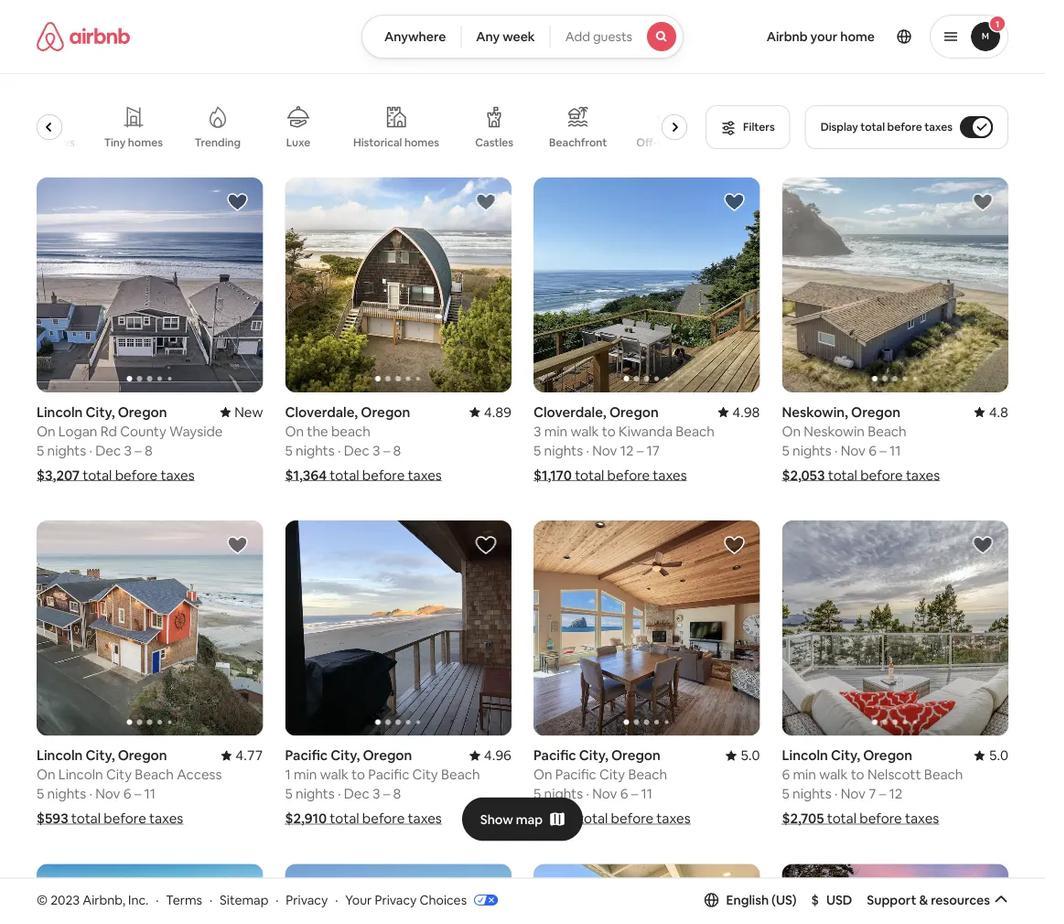 Task type: describe. For each thing, give the bounding box(es) containing it.
before inside cloverdale, oregon on the beach 5 nights · dec 3 – 8 $1,364 total before taxes
[[362, 467, 405, 484]]

grid
[[679, 135, 700, 149]]

2023
[[51, 892, 80, 909]]

lincoln for lincoln
[[37, 747, 83, 765]]

4.98 out of 5 average rating image
[[718, 403, 760, 421]]

– inside cloverdale, oregon 3 min walk to kiwanda beach 5 nights · nov 12 – 17 $1,170 total before taxes
[[637, 442, 644, 460]]

off-
[[637, 135, 657, 149]]

luxe
[[286, 136, 311, 150]]

amazing
[[0, 135, 43, 149]]

profile element
[[706, 0, 1009, 73]]

to inside cloverdale, oregon 3 min walk to kiwanda beach 5 nights · nov 12 – 17 $1,170 total before taxes
[[602, 423, 616, 441]]

lincoln city, oregon 6 min walk to nelscott beach 5 nights · nov 7 – 12 $2,705 total before taxes
[[782, 747, 963, 828]]

17
[[647, 442, 660, 460]]

none search field containing anywhere
[[362, 15, 684, 59]]

add to wishlist: lincoln city, oregon image right terms link
[[227, 878, 249, 900]]

views
[[46, 135, 75, 149]]

your privacy choices
[[345, 892, 467, 909]]

terms link
[[166, 892, 202, 909]]

map
[[516, 812, 543, 828]]

neskowin,
[[782, 403, 849, 421]]

&
[[920, 892, 929, 909]]

5 inside cloverdale, oregon on the beach 5 nights · dec 3 – 8 $1,364 total before taxes
[[285, 442, 293, 460]]

5 inside cloverdale, oregon 3 min walk to kiwanda beach 5 nights · nov 12 – 17 $1,170 total before taxes
[[534, 442, 541, 460]]

sitemap link
[[220, 892, 269, 909]]

taxes inside lincoln city, oregon 6 min walk to nelscott beach 5 nights · nov 7 – 12 $2,705 total before taxes
[[905, 810, 940, 828]]

5 inside "pacific city, oregon 1 min walk to pacific city beach 5 nights · dec 3 – 8 $2,910 total before taxes"
[[285, 785, 293, 803]]

display
[[821, 120, 859, 134]]

to for pacific city, oregon 1 min walk to pacific city beach 5 nights · dec 3 – 8 $2,910 total before taxes
[[352, 766, 365, 784]]

oregon inside cloverdale, oregon 3 min walk to kiwanda beach 5 nights · nov 12 – 17 $1,170 total before taxes
[[610, 403, 659, 421]]

total inside "pacific city, oregon 1 min walk to pacific city beach 5 nights · dec 3 – 8 $2,910 total before taxes"
[[330, 810, 359, 828]]

total inside button
[[861, 120, 885, 134]]

4.89 out of 5 average rating image
[[469, 403, 512, 421]]

beach inside cloverdale, oregon 3 min walk to kiwanda beach 5 nights · nov 12 – 17 $1,170 total before taxes
[[676, 423, 715, 441]]

terms · sitemap · privacy
[[166, 892, 328, 909]]

airbnb,
[[83, 892, 125, 909]]

8 inside "pacific city, oregon 1 min walk to pacific city beach 5 nights · dec 3 – 8 $2,910 total before taxes"
[[393, 785, 401, 803]]

oregon inside lincoln city, oregon on logan rd county wayside 5 nights · dec 3 – 8 $3,207 total before taxes
[[118, 403, 167, 421]]

add
[[566, 28, 590, 45]]

nelscott
[[868, 766, 922, 784]]

total inside lincoln city, oregon on logan rd county wayside 5 nights · dec 3 – 8 $3,207 total before taxes
[[83, 467, 112, 484]]

the
[[307, 423, 328, 441]]

add to wishlist: pacific city, oregon image
[[475, 535, 497, 557]]

– inside pacific city, oregon on pacific city beach 5 nights · nov 6 – 11 $4,735 total before taxes
[[632, 785, 638, 803]]

support & resources button
[[867, 892, 1009, 909]]

neskowin
[[804, 423, 865, 441]]

nights inside the neskowin, oregon on neskowin beach 5 nights · nov 6 – 11 $2,053 total before taxes
[[793, 442, 832, 460]]

anywhere button
[[362, 15, 462, 59]]

inc.
[[128, 892, 149, 909]]

pacific city, oregon 1 min walk to pacific city beach 5 nights · dec 3 – 8 $2,910 total before taxes
[[285, 747, 480, 828]]

neskowin, oregon on neskowin beach 5 nights · nov 6 – 11 $2,053 total before taxes
[[782, 403, 940, 484]]

on inside the neskowin, oregon on neskowin beach 5 nights · nov 6 – 11 $2,053 total before taxes
[[782, 423, 801, 441]]

before inside lincoln city, oregon 6 min walk to nelscott beach 5 nights · nov 7 – 12 $2,705 total before taxes
[[860, 810, 902, 828]]

total inside pacific city, oregon on pacific city beach 5 nights · nov 6 – 11 $4,735 total before taxes
[[579, 810, 608, 828]]

on inside cloverdale, oregon on the beach 5 nights · dec 3 – 8 $1,364 total before taxes
[[285, 423, 304, 441]]

lincoln for min
[[782, 747, 828, 765]]

total inside cloverdale, oregon 3 min walk to kiwanda beach 5 nights · nov 12 – 17 $1,170 total before taxes
[[575, 467, 605, 484]]

beach
[[331, 423, 371, 441]]

cloverdale, for min
[[534, 403, 607, 421]]

5 inside lincoln city, oregon on logan rd county wayside 5 nights · dec 3 – 8 $3,207 total before taxes
[[37, 442, 44, 460]]

5 inside 'lincoln city, oregon on lincoln city beach access 5 nights · nov 6 – 11 $593 total before taxes'
[[37, 785, 44, 803]]

nov inside cloverdale, oregon 3 min walk to kiwanda beach 5 nights · nov 12 – 17 $1,170 total before taxes
[[593, 442, 618, 460]]

5.0 for pacific city, oregon on pacific city beach 5 nights · nov 6 – 11 $4,735 total before taxes
[[741, 747, 760, 765]]

english (us) button
[[705, 892, 797, 909]]

1 button
[[930, 15, 1009, 59]]

choices
[[420, 892, 467, 909]]

group containing amazing views
[[0, 92, 700, 163]]

tiny
[[104, 136, 126, 150]]

dec inside "pacific city, oregon 1 min walk to pacific city beach 5 nights · dec 3 – 8 $2,910 total before taxes"
[[344, 785, 370, 803]]

taxes inside the neskowin, oregon on neskowin beach 5 nights · nov 6 – 11 $2,053 total before taxes
[[906, 467, 940, 484]]

beach inside "pacific city, oregon 1 min walk to pacific city beach 5 nights · dec 3 – 8 $2,910 total before taxes"
[[441, 766, 480, 784]]

taxes inside display total before taxes button
[[925, 120, 953, 134]]

(us)
[[772, 892, 797, 909]]

oregon inside the neskowin, oregon on neskowin beach 5 nights · nov 6 – 11 $2,053 total before taxes
[[852, 403, 901, 421]]

on for lincoln city, oregon on logan rd county wayside 5 nights · dec 3 – 8 $3,207 total before taxes
[[37, 423, 55, 441]]

total inside the neskowin, oregon on neskowin beach 5 nights · nov 6 – 11 $2,053 total before taxes
[[828, 467, 858, 484]]

walk for pacific city, oregon 1 min walk to pacific city beach 5 nights · dec 3 – 8 $2,910 total before taxes
[[320, 766, 349, 784]]

taxes inside cloverdale, oregon 3 min walk to kiwanda beach 5 nights · nov 12 – 17 $1,170 total before taxes
[[653, 467, 687, 484]]

terms
[[166, 892, 202, 909]]

cloverdale, oregon on the beach 5 nights · dec 3 – 8 $1,364 total before taxes
[[285, 403, 442, 484]]

oregon inside 'lincoln city, oregon on lincoln city beach access 5 nights · nov 6 – 11 $593 total before taxes'
[[118, 747, 167, 765]]

sitemap
[[220, 892, 269, 909]]

guests
[[593, 28, 633, 45]]

before inside the neskowin, oregon on neskowin beach 5 nights · nov 6 – 11 $2,053 total before taxes
[[861, 467, 903, 484]]

before inside button
[[888, 120, 923, 134]]

$3,207
[[37, 467, 80, 484]]

city for pacific
[[600, 766, 626, 784]]

any
[[476, 28, 500, 45]]

before inside cloverdale, oregon 3 min walk to kiwanda beach 5 nights · nov 12 – 17 $1,170 total before taxes
[[608, 467, 650, 484]]

©
[[37, 892, 48, 909]]

add to wishlist: cloverdale, oregon image for 4.98
[[724, 191, 746, 213]]

nights inside "pacific city, oregon 1 min walk to pacific city beach 5 nights · dec 3 – 8 $2,910 total before taxes"
[[296, 785, 335, 803]]

before inside 'lincoln city, oregon on lincoln city beach access 5 nights · nov 6 – 11 $593 total before taxes'
[[104, 810, 146, 828]]

access
[[177, 766, 222, 784]]

city, for dec
[[86, 403, 115, 421]]

11 inside the neskowin, oregon on neskowin beach 5 nights · nov 6 – 11 $2,053 total before taxes
[[890, 442, 901, 460]]

$1,170
[[534, 467, 572, 484]]

new place to stay image
[[220, 403, 263, 421]]

english (us)
[[727, 892, 797, 909]]

nights inside lincoln city, oregon on logan rd county wayside 5 nights · dec 3 – 8 $3,207 total before taxes
[[47, 442, 86, 460]]

on for pacific city, oregon on pacific city beach 5 nights · nov 6 – 11 $4,735 total before taxes
[[534, 766, 553, 784]]

$
[[812, 892, 819, 909]]

lincoln city, oregon on lincoln city beach access 5 nights · nov 6 – 11 $593 total before taxes
[[37, 747, 222, 828]]

– inside cloverdale, oregon on the beach 5 nights · dec 3 – 8 $1,364 total before taxes
[[383, 442, 390, 460]]

before inside pacific city, oregon on pacific city beach 5 nights · nov 6 – 11 $4,735 total before taxes
[[611, 810, 654, 828]]

add to wishlist: lincoln city, oregon image right &
[[972, 878, 994, 900]]

taxes inside 'lincoln city, oregon on lincoln city beach access 5 nights · nov 6 – 11 $593 total before taxes'
[[149, 810, 183, 828]]

5.0 out of 5 average rating image for lincoln city, oregon 6 min walk to nelscott beach 5 nights · nov 7 – 12 $2,705 total before taxes
[[975, 747, 1009, 765]]

usd
[[827, 892, 853, 909]]

any week
[[476, 28, 535, 45]]

pacific city, oregon on pacific city beach 5 nights · nov 6 – 11 $4,735 total before taxes
[[534, 747, 691, 828]]

show map
[[480, 812, 543, 828]]

3 inside cloverdale, oregon on the beach 5 nights · dec 3 – 8 $1,364 total before taxes
[[373, 442, 380, 460]]

city, for 6
[[579, 747, 609, 765]]

show
[[480, 812, 513, 828]]

nov inside the neskowin, oregon on neskowin beach 5 nights · nov 6 – 11 $2,053 total before taxes
[[841, 442, 866, 460]]

tiny homes
[[104, 136, 163, 150]]

taxes inside cloverdale, oregon on the beach 5 nights · dec 3 – 8 $1,364 total before taxes
[[408, 467, 442, 484]]

1 inside dropdown button
[[996, 18, 1000, 30]]

historical
[[353, 135, 402, 149]]

$1,364
[[285, 467, 327, 484]]

on for lincoln city, oregon on lincoln city beach access 5 nights · nov 6 – 11 $593 total before taxes
[[37, 766, 55, 784]]

$2,053
[[782, 467, 825, 484]]

12 inside cloverdale, oregon 3 min walk to kiwanda beach 5 nights · nov 12 – 17 $1,170 total before taxes
[[621, 442, 634, 460]]

logan
[[58, 423, 97, 441]]

3 inside cloverdale, oregon 3 min walk to kiwanda beach 5 nights · nov 12 – 17 $1,170 total before taxes
[[534, 423, 542, 441]]

· inside cloverdale, oregon on the beach 5 nights · dec 3 – 8 $1,364 total before taxes
[[338, 442, 341, 460]]

walk inside cloverdale, oregon 3 min walk to kiwanda beach 5 nights · nov 12 – 17 $1,170 total before taxes
[[571, 423, 599, 441]]

lincoln for logan
[[37, 403, 83, 421]]

nov inside 'lincoln city, oregon on lincoln city beach access 5 nights · nov 6 – 11 $593 total before taxes'
[[95, 785, 120, 803]]

taxes inside lincoln city, oregon on logan rd county wayside 5 nights · dec 3 – 8 $3,207 total before taxes
[[161, 467, 195, 484]]

display total before taxes
[[821, 120, 953, 134]]

add to wishlist: lincoln city, oregon image for 4.77
[[227, 535, 249, 557]]

· inside cloverdale, oregon 3 min walk to kiwanda beach 5 nights · nov 12 – 17 $1,170 total before taxes
[[586, 442, 590, 460]]

rd
[[100, 423, 117, 441]]

before inside "pacific city, oregon 1 min walk to pacific city beach 5 nights · dec 3 – 8 $2,910 total before taxes"
[[362, 810, 405, 828]]

nights inside 'lincoln city, oregon on lincoln city beach access 5 nights · nov 6 – 11 $593 total before taxes'
[[47, 785, 86, 803]]

oregon inside pacific city, oregon on pacific city beach 5 nights · nov 6 – 11 $4,735 total before taxes
[[612, 747, 661, 765]]

privacy link
[[286, 892, 328, 909]]

home
[[841, 28, 875, 45]]

any week button
[[461, 15, 551, 59]]

before inside lincoln city, oregon on logan rd county wayside 5 nights · dec 3 – 8 $3,207 total before taxes
[[115, 467, 158, 484]]

trending
[[195, 136, 241, 150]]

add to wishlist: cloverdale, oregon image for 4.89
[[475, 191, 497, 213]]

new
[[235, 403, 263, 421]]

4.77
[[236, 747, 263, 765]]

nov inside pacific city, oregon on pacific city beach 5 nights · nov 6 – 11 $4,735 total before taxes
[[593, 785, 618, 803]]

3 inside "pacific city, oregon 1 min walk to pacific city beach 5 nights · dec 3 – 8 $2,910 total before taxes"
[[373, 785, 380, 803]]



Task type: vqa. For each thing, say whether or not it's contained in the screenshot.
1st 29 from the right
no



Task type: locate. For each thing, give the bounding box(es) containing it.
0 horizontal spatial cloverdale,
[[285, 403, 358, 421]]

beach inside pacific city, oregon on pacific city beach 5 nights · nov 6 – 11 $4,735 total before taxes
[[629, 766, 667, 784]]

1 add to wishlist: cloverdale, oregon image from the left
[[475, 191, 497, 213]]

1 5.0 out of 5 average rating image from the left
[[726, 747, 760, 765]]

group
[[0, 92, 700, 163], [37, 178, 263, 393], [285, 178, 512, 393], [534, 178, 760, 393], [782, 178, 1009, 393], [37, 521, 263, 736], [285, 521, 512, 736], [534, 521, 760, 736], [782, 521, 1009, 736], [37, 865, 263, 923], [285, 865, 512, 923], [534, 865, 760, 923], [782, 865, 1009, 923]]

filters
[[744, 120, 775, 134]]

nights down the
[[296, 442, 335, 460]]

2 privacy from the left
[[375, 892, 417, 909]]

© 2023 airbnb, inc. ·
[[37, 892, 159, 909]]

· inside 'lincoln city, oregon on lincoln city beach access 5 nights · nov 6 – 11 $593 total before taxes'
[[89, 785, 92, 803]]

min for pacific city, oregon 1 min walk to pacific city beach 5 nights · dec 3 – 8 $2,910 total before taxes
[[294, 766, 317, 784]]

1 vertical spatial 1
[[285, 766, 291, 784]]

nights up $2,705
[[793, 785, 832, 803]]

2 horizontal spatial to
[[851, 766, 865, 784]]

the-
[[657, 135, 679, 149]]

·
[[89, 442, 92, 460], [338, 442, 341, 460], [586, 442, 590, 460], [835, 442, 838, 460], [89, 785, 92, 803], [338, 785, 341, 803], [586, 785, 590, 803], [835, 785, 838, 803], [156, 892, 159, 909], [210, 892, 213, 909], [276, 892, 279, 909], [335, 892, 338, 909]]

0 horizontal spatial min
[[294, 766, 317, 784]]

8
[[145, 442, 153, 460], [393, 442, 401, 460], [393, 785, 401, 803]]

nights
[[47, 442, 86, 460], [296, 442, 335, 460], [544, 442, 583, 460], [793, 442, 832, 460], [47, 785, 86, 803], [296, 785, 335, 803], [544, 785, 583, 803], [793, 785, 832, 803]]

privacy
[[286, 892, 328, 909], [375, 892, 417, 909]]

week
[[503, 28, 535, 45]]

5 up $2,910
[[285, 785, 293, 803]]

before down the "17" at the top right of page
[[608, 467, 650, 484]]

4.89
[[484, 403, 512, 421]]

beach inside the neskowin, oregon on neskowin beach 5 nights · nov 6 – 11 $2,053 total before taxes
[[868, 423, 907, 441]]

1 horizontal spatial to
[[602, 423, 616, 441]]

add to wishlist: pacific city, oregon image
[[724, 535, 746, 557]]

3
[[534, 423, 542, 441], [124, 442, 132, 460], [373, 442, 380, 460], [373, 785, 380, 803]]

6
[[869, 442, 877, 460], [782, 766, 790, 784], [123, 785, 131, 803], [621, 785, 629, 803]]

1 vertical spatial 12
[[889, 785, 903, 803]]

3 city from the left
[[600, 766, 626, 784]]

2 5.0 from the left
[[989, 747, 1009, 765]]

1
[[996, 18, 1000, 30], [285, 766, 291, 784]]

total right $1,364
[[330, 467, 359, 484]]

1 horizontal spatial add to wishlist: cloverdale, oregon image
[[724, 191, 746, 213]]

add to wishlist: neskowin, oregon image
[[972, 191, 994, 213]]

add to wishlist: lincoln city, oregon image down "trending"
[[227, 191, 249, 213]]

display total before taxes button
[[805, 105, 1009, 149]]

taxes
[[925, 120, 953, 134], [161, 467, 195, 484], [408, 467, 442, 484], [653, 467, 687, 484], [906, 467, 940, 484], [149, 810, 183, 828], [408, 810, 442, 828], [657, 810, 691, 828], [905, 810, 940, 828]]

beach
[[676, 423, 715, 441], [868, 423, 907, 441], [135, 766, 174, 784], [441, 766, 480, 784], [629, 766, 667, 784], [925, 766, 963, 784]]

11 inside pacific city, oregon on pacific city beach 5 nights · nov 6 – 11 $4,735 total before taxes
[[641, 785, 653, 803]]

0 horizontal spatial homes
[[128, 136, 163, 150]]

total right $3,207
[[83, 467, 112, 484]]

2 horizontal spatial add to wishlist: lincoln city, oregon image
[[972, 535, 994, 557]]

0 horizontal spatial privacy
[[286, 892, 328, 909]]

5.0 for lincoln city, oregon 6 min walk to nelscott beach 5 nights · nov 7 – 12 $2,705 total before taxes
[[989, 747, 1009, 765]]

on up $593
[[37, 766, 55, 784]]

6 inside lincoln city, oregon 6 min walk to nelscott beach 5 nights · nov 7 – 12 $2,705 total before taxes
[[782, 766, 790, 784]]

cloverdale, up $1,170
[[534, 403, 607, 421]]

add to wishlist: cloverdale, oregon image down castles
[[475, 191, 497, 213]]

1 city from the left
[[106, 766, 132, 784]]

4.8
[[989, 403, 1009, 421]]

to inside "pacific city, oregon 1 min walk to pacific city beach 5 nights · dec 3 – 8 $2,910 total before taxes"
[[352, 766, 365, 784]]

add to wishlist: lincoln city, oregon image
[[227, 535, 249, 557], [972, 535, 994, 557], [724, 878, 746, 900]]

taxes inside pacific city, oregon on pacific city beach 5 nights · nov 6 – 11 $4,735 total before taxes
[[657, 810, 691, 828]]

0 vertical spatial 1
[[996, 18, 1000, 30]]

2 horizontal spatial 11
[[890, 442, 901, 460]]

min for lincoln city, oregon 6 min walk to nelscott beach 5 nights · nov 7 – 12 $2,705 total before taxes
[[793, 766, 817, 784]]

cloverdale, for the
[[285, 403, 358, 421]]

$ usd
[[812, 892, 853, 909]]

total inside cloverdale, oregon on the beach 5 nights · dec 3 – 8 $1,364 total before taxes
[[330, 467, 359, 484]]

min up $1,170
[[545, 423, 568, 441]]

taxes inside "pacific city, oregon 1 min walk to pacific city beach 5 nights · dec 3 – 8 $2,910 total before taxes"
[[408, 810, 442, 828]]

4.77 out of 5 average rating image
[[221, 747, 263, 765]]

before down 7 at the bottom
[[860, 810, 902, 828]]

before down neskowin
[[861, 467, 903, 484]]

city, inside 'lincoln city, oregon on lincoln city beach access 5 nights · nov 6 – 11 $593 total before taxes'
[[86, 747, 115, 765]]

4.96
[[484, 747, 512, 765]]

4.8 out of 5 average rating image
[[975, 403, 1009, 421]]

add to wishlist: lincoln city, oregon image right choices
[[475, 878, 497, 900]]

off-the-grid
[[637, 135, 700, 149]]

lincoln inside lincoln city, oregon on logan rd county wayside 5 nights · dec 3 – 8 $3,207 total before taxes
[[37, 403, 83, 421]]

5 inside lincoln city, oregon 6 min walk to nelscott beach 5 nights · nov 7 – 12 $2,705 total before taxes
[[782, 785, 790, 803]]

1 horizontal spatial city
[[413, 766, 438, 784]]

min inside "pacific city, oregon 1 min walk to pacific city beach 5 nights · dec 3 – 8 $2,910 total before taxes"
[[294, 766, 317, 784]]

before down county
[[115, 467, 158, 484]]

1 inside "pacific city, oregon 1 min walk to pacific city beach 5 nights · dec 3 – 8 $2,910 total before taxes"
[[285, 766, 291, 784]]

2 add to wishlist: cloverdale, oregon image from the left
[[724, 191, 746, 213]]

5
[[37, 442, 44, 460], [285, 442, 293, 460], [534, 442, 541, 460], [782, 442, 790, 460], [37, 785, 44, 803], [285, 785, 293, 803], [534, 785, 541, 803], [782, 785, 790, 803]]

county
[[120, 423, 166, 441]]

0 horizontal spatial 11
[[144, 785, 156, 803]]

6 inside pacific city, oregon on pacific city beach 5 nights · nov 6 – 11 $4,735 total before taxes
[[621, 785, 629, 803]]

1 horizontal spatial 5.0
[[989, 747, 1009, 765]]

6 inside 'lincoln city, oregon on lincoln city beach access 5 nights · nov 6 – 11 $593 total before taxes'
[[123, 785, 131, 803]]

1 horizontal spatial 1
[[996, 18, 1000, 30]]

cloverdale, oregon 3 min walk to kiwanda beach 5 nights · nov 12 – 17 $1,170 total before taxes
[[534, 403, 715, 484]]

cloverdale, inside cloverdale, oregon 3 min walk to kiwanda beach 5 nights · nov 12 – 17 $1,170 total before taxes
[[534, 403, 607, 421]]

2 city from the left
[[413, 766, 438, 784]]

0 horizontal spatial add to wishlist: cloverdale, oregon image
[[475, 191, 497, 213]]

0 horizontal spatial 5.0 out of 5 average rating image
[[726, 747, 760, 765]]

nights up $2,053 in the bottom of the page
[[793, 442, 832, 460]]

12 left the "17" at the top right of page
[[621, 442, 634, 460]]

2 5.0 out of 5 average rating image from the left
[[975, 747, 1009, 765]]

1 horizontal spatial privacy
[[375, 892, 417, 909]]

lincoln inside lincoln city, oregon 6 min walk to nelscott beach 5 nights · nov 7 – 12 $2,705 total before taxes
[[782, 747, 828, 765]]

city, for ·
[[831, 747, 861, 765]]

1 horizontal spatial min
[[545, 423, 568, 441]]

resources
[[931, 892, 991, 909]]

privacy left your
[[286, 892, 328, 909]]

11
[[890, 442, 901, 460], [144, 785, 156, 803], [641, 785, 653, 803]]

homes for tiny homes
[[128, 136, 163, 150]]

– inside "pacific city, oregon 1 min walk to pacific city beach 5 nights · dec 3 – 8 $2,910 total before taxes"
[[383, 785, 390, 803]]

1 horizontal spatial 12
[[889, 785, 903, 803]]

– inside lincoln city, oregon on logan rd county wayside 5 nights · dec 3 – 8 $3,207 total before taxes
[[135, 442, 142, 460]]

1 horizontal spatial cloverdale,
[[534, 403, 607, 421]]

7
[[869, 785, 877, 803]]

1 privacy from the left
[[286, 892, 328, 909]]

total right $2,053 in the bottom of the page
[[828, 467, 858, 484]]

$593
[[37, 810, 68, 828]]

– inside lincoln city, oregon 6 min walk to nelscott beach 5 nights · nov 7 – 12 $2,705 total before taxes
[[880, 785, 886, 803]]

0 horizontal spatial 12
[[621, 442, 634, 460]]

cloverdale, up the
[[285, 403, 358, 421]]

2 cloverdale, from the left
[[534, 403, 607, 421]]

12 down nelscott
[[889, 785, 903, 803]]

show map button
[[462, 798, 583, 842]]

11 inside 'lincoln city, oregon on lincoln city beach access 5 nights · nov 6 – 11 $593 total before taxes'
[[144, 785, 156, 803]]

nights inside cloverdale, oregon on the beach 5 nights · dec 3 – 8 $1,364 total before taxes
[[296, 442, 335, 460]]

english
[[727, 892, 769, 909]]

lincoln city, oregon on logan rd county wayside 5 nights · dec 3 – 8 $3,207 total before taxes
[[37, 403, 223, 484]]

oregon inside cloverdale, oregon on the beach 5 nights · dec 3 – 8 $1,364 total before taxes
[[361, 403, 410, 421]]

5 up map
[[534, 785, 541, 803]]

support & resources
[[867, 892, 991, 909]]

5 up $593
[[37, 785, 44, 803]]

on down neskowin,
[[782, 423, 801, 441]]

0 horizontal spatial add to wishlist: lincoln city, oregon image
[[227, 535, 249, 557]]

oregon inside lincoln city, oregon 6 min walk to nelscott beach 5 nights · nov 7 – 12 $2,705 total before taxes
[[864, 747, 913, 765]]

6 inside the neskowin, oregon on neskowin beach 5 nights · nov 6 – 11 $2,053 total before taxes
[[869, 442, 877, 460]]

airbnb your home link
[[756, 17, 886, 56]]

castles
[[475, 136, 514, 150]]

2 horizontal spatial min
[[793, 766, 817, 784]]

before
[[888, 120, 923, 134], [115, 467, 158, 484], [362, 467, 405, 484], [608, 467, 650, 484], [861, 467, 903, 484], [104, 810, 146, 828], [362, 810, 405, 828], [611, 810, 654, 828], [860, 810, 902, 828]]

before down the beach
[[362, 467, 405, 484]]

4.96 out of 5 average rating image
[[469, 747, 512, 765]]

nights inside pacific city, oregon on pacific city beach 5 nights · nov 6 – 11 $4,735 total before taxes
[[544, 785, 583, 803]]

on up $4,735
[[534, 766, 553, 784]]

nights inside lincoln city, oregon 6 min walk to nelscott beach 5 nights · nov 7 – 12 $2,705 total before taxes
[[793, 785, 832, 803]]

5 up $1,364
[[285, 442, 293, 460]]

8 inside cloverdale, oregon on the beach 5 nights · dec 3 – 8 $1,364 total before taxes
[[393, 442, 401, 460]]

5 up $1,170
[[534, 442, 541, 460]]

city, inside "pacific city, oregon 1 min walk to pacific city beach 5 nights · dec 3 – 8 $2,910 total before taxes"
[[331, 747, 360, 765]]

your privacy choices link
[[345, 892, 498, 910]]

airbnb your home
[[767, 28, 875, 45]]

city, for nights
[[331, 747, 360, 765]]

homes right tiny
[[128, 136, 163, 150]]

add to wishlist: lincoln city, oregon image for 5.0
[[972, 535, 994, 557]]

$4,735
[[534, 810, 576, 828]]

beach inside lincoln city, oregon 6 min walk to nelscott beach 5 nights · nov 7 – 12 $2,705 total before taxes
[[925, 766, 963, 784]]

walk up $2,910
[[320, 766, 349, 784]]

walk up $1,170
[[571, 423, 599, 441]]

5.0 out of 5 average rating image
[[726, 747, 760, 765], [975, 747, 1009, 765]]

3 inside lincoln city, oregon on logan rd county wayside 5 nights · dec 3 – 8 $3,207 total before taxes
[[124, 442, 132, 460]]

0 horizontal spatial walk
[[320, 766, 349, 784]]

homes for historical homes
[[405, 135, 440, 149]]

nights up $2,910
[[296, 785, 335, 803]]

city, inside lincoln city, oregon 6 min walk to nelscott beach 5 nights · nov 7 – 12 $2,705 total before taxes
[[831, 747, 861, 765]]

total
[[861, 120, 885, 134], [83, 467, 112, 484], [330, 467, 359, 484], [575, 467, 605, 484], [828, 467, 858, 484], [71, 810, 101, 828], [330, 810, 359, 828], [579, 810, 608, 828], [827, 810, 857, 828]]

min up $2,705
[[793, 766, 817, 784]]

historical homes
[[353, 135, 440, 149]]

5 up $3,207
[[37, 442, 44, 460]]

before right $2,910
[[362, 810, 405, 828]]

total inside lincoln city, oregon 6 min walk to nelscott beach 5 nights · nov 7 – 12 $2,705 total before taxes
[[827, 810, 857, 828]]

· inside the neskowin, oregon on neskowin beach 5 nights · nov 6 – 11 $2,053 total before taxes
[[835, 442, 838, 460]]

city for lincoln
[[106, 766, 132, 784]]

0 horizontal spatial city
[[106, 766, 132, 784]]

nights up $4,735
[[544, 785, 583, 803]]

city inside pacific city, oregon on pacific city beach 5 nights · nov 6 – 11 $4,735 total before taxes
[[600, 766, 626, 784]]

beachfront
[[549, 136, 607, 150]]

0 horizontal spatial to
[[352, 766, 365, 784]]

5 inside pacific city, oregon on pacific city beach 5 nights · nov 6 – 11 $4,735 total before taxes
[[534, 785, 541, 803]]

walk inside lincoln city, oregon 6 min walk to nelscott beach 5 nights · nov 7 – 12 $2,705 total before taxes
[[820, 766, 848, 784]]

add to wishlist: cloverdale, oregon image down the filters button
[[724, 191, 746, 213]]

· inside pacific city, oregon on pacific city beach 5 nights · nov 6 – 11 $4,735 total before taxes
[[586, 785, 590, 803]]

total right $593
[[71, 810, 101, 828]]

privacy right your
[[375, 892, 417, 909]]

5.0 out of 5 average rating image for pacific city, oregon on pacific city beach 5 nights · nov 6 – 11 $4,735 total before taxes
[[726, 747, 760, 765]]

dec inside lincoln city, oregon on logan rd county wayside 5 nights · dec 3 – 8 $3,207 total before taxes
[[95, 442, 121, 460]]

4.98
[[733, 403, 760, 421]]

before right $593
[[104, 810, 146, 828]]

min up $2,910
[[294, 766, 317, 784]]

· inside "pacific city, oregon 1 min walk to pacific city beach 5 nights · dec 3 – 8 $2,910 total before taxes"
[[338, 785, 341, 803]]

walk up $2,705
[[820, 766, 848, 784]]

nights inside cloverdale, oregon 3 min walk to kiwanda beach 5 nights · nov 12 – 17 $1,170 total before taxes
[[544, 442, 583, 460]]

5 up $2,053 in the bottom of the page
[[782, 442, 790, 460]]

your
[[345, 892, 372, 909]]

city inside "pacific city, oregon 1 min walk to pacific city beach 5 nights · dec 3 – 8 $2,910 total before taxes"
[[413, 766, 438, 784]]

total inside 'lincoln city, oregon on lincoln city beach access 5 nights · nov 6 – 11 $593 total before taxes'
[[71, 810, 101, 828]]

walk
[[571, 423, 599, 441], [320, 766, 349, 784], [820, 766, 848, 784]]

1 cloverdale, from the left
[[285, 403, 358, 421]]

kiwanda
[[619, 423, 673, 441]]

dec
[[95, 442, 121, 460], [344, 442, 370, 460], [344, 785, 370, 803]]

homes right historical
[[405, 135, 440, 149]]

2 horizontal spatial walk
[[820, 766, 848, 784]]

min inside lincoln city, oregon 6 min walk to nelscott beach 5 nights · nov 7 – 12 $2,705 total before taxes
[[793, 766, 817, 784]]

city,
[[86, 403, 115, 421], [86, 747, 115, 765], [331, 747, 360, 765], [579, 747, 609, 765], [831, 747, 861, 765]]

1 horizontal spatial 5.0 out of 5 average rating image
[[975, 747, 1009, 765]]

1 horizontal spatial walk
[[571, 423, 599, 441]]

add to wishlist: lincoln city, oregon image
[[227, 191, 249, 213], [227, 878, 249, 900], [475, 878, 497, 900], [972, 878, 994, 900]]

· inside lincoln city, oregon 6 min walk to nelscott beach 5 nights · nov 7 – 12 $2,705 total before taxes
[[835, 785, 838, 803]]

0 horizontal spatial 1
[[285, 766, 291, 784]]

8 inside lincoln city, oregon on logan rd county wayside 5 nights · dec 3 – 8 $3,207 total before taxes
[[145, 442, 153, 460]]

total right $1,170
[[575, 467, 605, 484]]

0 vertical spatial 12
[[621, 442, 634, 460]]

0 horizontal spatial 5.0
[[741, 747, 760, 765]]

min inside cloverdale, oregon 3 min walk to kiwanda beach 5 nights · nov 12 – 17 $1,170 total before taxes
[[545, 423, 568, 441]]

$2,910
[[285, 810, 327, 828]]

total right $4,735
[[579, 810, 608, 828]]

beach inside 'lincoln city, oregon on lincoln city beach access 5 nights · nov 6 – 11 $593 total before taxes'
[[135, 766, 174, 784]]

–
[[135, 442, 142, 460], [383, 442, 390, 460], [637, 442, 644, 460], [880, 442, 887, 460], [134, 785, 141, 803], [383, 785, 390, 803], [632, 785, 638, 803], [880, 785, 886, 803]]

nights up $1,170
[[544, 442, 583, 460]]

2 horizontal spatial city
[[600, 766, 626, 784]]

$2,705
[[782, 810, 825, 828]]

add guests button
[[550, 15, 684, 59]]

support
[[867, 892, 917, 909]]

nights down the logan
[[47, 442, 86, 460]]

anywhere
[[384, 28, 446, 45]]

total right $2,705
[[827, 810, 857, 828]]

add to wishlist: cloverdale, oregon image
[[475, 191, 497, 213], [724, 191, 746, 213]]

oregon
[[118, 403, 167, 421], [361, 403, 410, 421], [610, 403, 659, 421], [852, 403, 901, 421], [118, 747, 167, 765], [363, 747, 412, 765], [612, 747, 661, 765], [864, 747, 913, 765]]

min
[[545, 423, 568, 441], [294, 766, 317, 784], [793, 766, 817, 784]]

to
[[602, 423, 616, 441], [352, 766, 365, 784], [851, 766, 865, 784]]

nights up $593
[[47, 785, 86, 803]]

to for lincoln city, oregon 6 min walk to nelscott beach 5 nights · nov 7 – 12 $2,705 total before taxes
[[851, 766, 865, 784]]

on left the logan
[[37, 423, 55, 441]]

on inside lincoln city, oregon on logan rd county wayside 5 nights · dec 3 – 8 $3,207 total before taxes
[[37, 423, 55, 441]]

airbnb
[[767, 28, 808, 45]]

total right display
[[861, 120, 885, 134]]

to inside lincoln city, oregon 6 min walk to nelscott beach 5 nights · nov 7 – 12 $2,705 total before taxes
[[851, 766, 865, 784]]

filters button
[[706, 105, 791, 149]]

– inside the neskowin, oregon on neskowin beach 5 nights · nov 6 – 11 $2,053 total before taxes
[[880, 442, 887, 460]]

city inside 'lincoln city, oregon on lincoln city beach access 5 nights · nov 6 – 11 $593 total before taxes'
[[106, 766, 132, 784]]

5 inside the neskowin, oregon on neskowin beach 5 nights · nov 6 – 11 $2,053 total before taxes
[[782, 442, 790, 460]]

1 5.0 from the left
[[741, 747, 760, 765]]

walk for lincoln city, oregon 6 min walk to nelscott beach 5 nights · nov 7 – 12 $2,705 total before taxes
[[820, 766, 848, 784]]

before right $4,735
[[611, 810, 654, 828]]

total right $2,910
[[330, 810, 359, 828]]

city, inside lincoln city, oregon on logan rd county wayside 5 nights · dec 3 – 8 $3,207 total before taxes
[[86, 403, 115, 421]]

· inside lincoln city, oregon on logan rd county wayside 5 nights · dec 3 – 8 $3,207 total before taxes
[[89, 442, 92, 460]]

your
[[811, 28, 838, 45]]

12 inside lincoln city, oregon 6 min walk to nelscott beach 5 nights · nov 7 – 12 $2,705 total before taxes
[[889, 785, 903, 803]]

city, for nov
[[86, 747, 115, 765]]

homes
[[405, 135, 440, 149], [128, 136, 163, 150]]

cloverdale, inside cloverdale, oregon on the beach 5 nights · dec 3 – 8 $1,364 total before taxes
[[285, 403, 358, 421]]

on
[[37, 423, 55, 441], [285, 423, 304, 441], [782, 423, 801, 441], [37, 766, 55, 784], [534, 766, 553, 784]]

on inside 'lincoln city, oregon on lincoln city beach access 5 nights · nov 6 – 11 $593 total before taxes'
[[37, 766, 55, 784]]

on left the
[[285, 423, 304, 441]]

city, inside pacific city, oregon on pacific city beach 5 nights · nov 6 – 11 $4,735 total before taxes
[[579, 747, 609, 765]]

before right display
[[888, 120, 923, 134]]

add guests
[[566, 28, 633, 45]]

dec inside cloverdale, oregon on the beach 5 nights · dec 3 – 8 $1,364 total before taxes
[[344, 442, 370, 460]]

amazing views
[[0, 135, 75, 149]]

– inside 'lincoln city, oregon on lincoln city beach access 5 nights · nov 6 – 11 $593 total before taxes'
[[134, 785, 141, 803]]

lincoln
[[37, 403, 83, 421], [37, 747, 83, 765], [782, 747, 828, 765], [58, 766, 103, 784]]

1 horizontal spatial add to wishlist: lincoln city, oregon image
[[724, 878, 746, 900]]

1 horizontal spatial homes
[[405, 135, 440, 149]]

5 up $2,705
[[782, 785, 790, 803]]

1 horizontal spatial 11
[[641, 785, 653, 803]]

None search field
[[362, 15, 684, 59]]

oregon inside "pacific city, oregon 1 min walk to pacific city beach 5 nights · dec 3 – 8 $2,910 total before taxes"
[[363, 747, 412, 765]]



